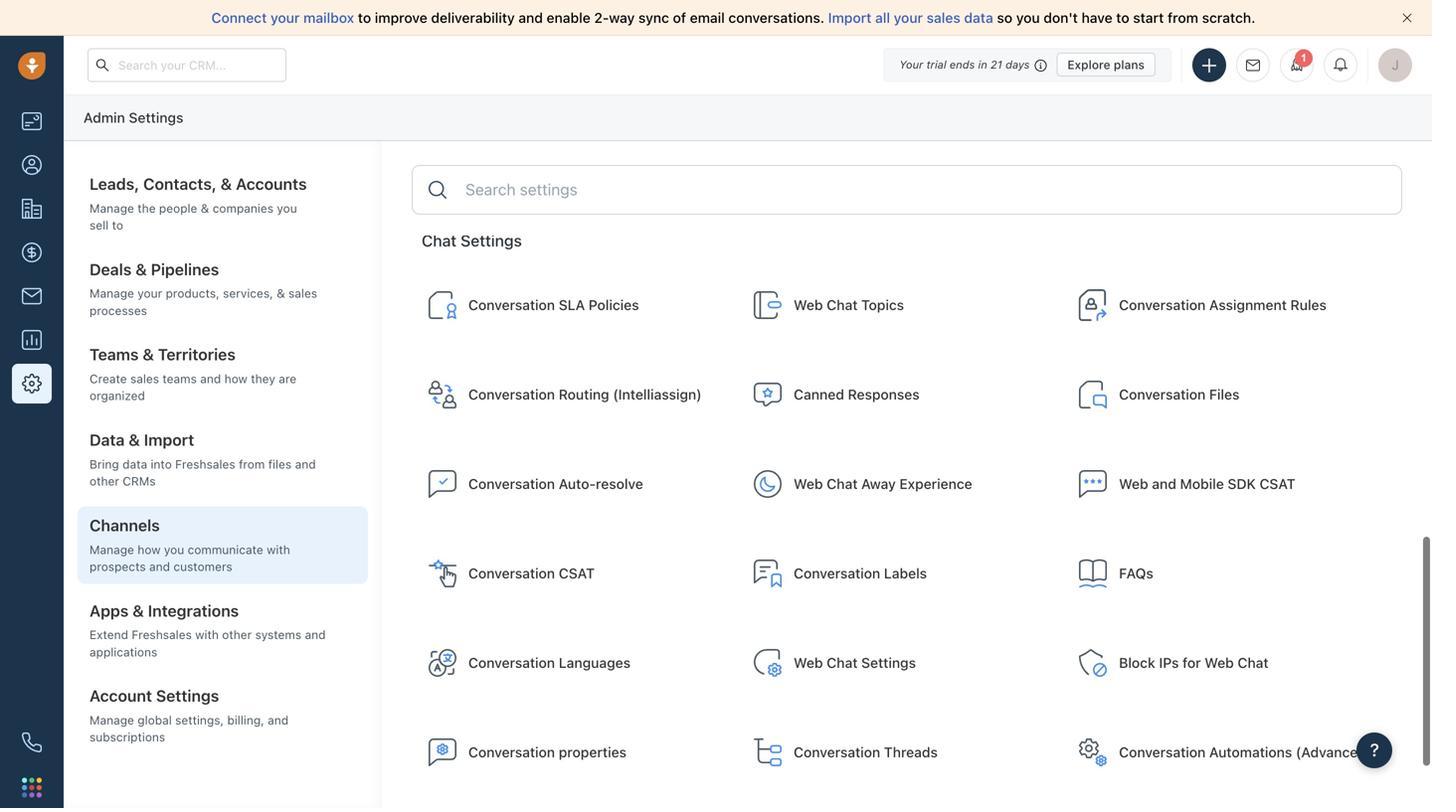 Task type: locate. For each thing, give the bounding box(es) containing it.
and
[[519, 9, 543, 26], [200, 372, 221, 386], [295, 458, 316, 471], [1152, 476, 1177, 492], [149, 560, 170, 574], [305, 628, 326, 642], [268, 714, 289, 728]]

0 horizontal spatial import
[[144, 431, 194, 450]]

data
[[964, 9, 994, 26], [122, 458, 147, 471]]

freshsales right into
[[175, 458, 235, 471]]

conversation right the auto-assign chats to groups based on preset rules, events, filters, keywords icon
[[1119, 297, 1206, 313]]

you inside channels manage how you communicate with prospects and customers
[[164, 543, 184, 557]]

0 horizontal spatial data
[[122, 458, 147, 471]]

conversation right manage properties to categorize and keep track of your conversations image
[[469, 744, 555, 761]]

0 vertical spatial freshsales
[[175, 458, 235, 471]]

conversation for conversation files
[[1119, 386, 1206, 403]]

integrations
[[148, 602, 239, 621]]

manage
[[90, 201, 134, 215], [90, 287, 134, 301], [90, 543, 134, 557], [90, 714, 134, 728]]

block
[[1119, 655, 1156, 671]]

settings up conversation sla policies
[[461, 231, 522, 250]]

1 horizontal spatial how
[[224, 372, 248, 386]]

& right data
[[129, 431, 140, 450]]

4 manage from the top
[[90, 714, 134, 728]]

from left files
[[239, 458, 265, 471]]

0 horizontal spatial from
[[239, 458, 265, 471]]

with right 'communicate'
[[267, 543, 290, 557]]

1 vertical spatial from
[[239, 458, 265, 471]]

conversation automations (advanced)
[[1119, 744, 1372, 761]]

other left systems
[[222, 628, 252, 642]]

2 vertical spatial sales
[[130, 372, 159, 386]]

your right all
[[894, 9, 923, 26]]

web for web chat settings
[[794, 655, 823, 671]]

sales up organized
[[130, 372, 159, 386]]

services,
[[223, 287, 273, 301]]

0 vertical spatial how
[[224, 372, 248, 386]]

all
[[876, 9, 890, 26]]

you up customers
[[164, 543, 184, 557]]

how left they
[[224, 372, 248, 386]]

0 vertical spatial other
[[90, 475, 119, 488]]

settings for chat settings
[[461, 231, 522, 250]]

manage inside leads, contacts, & accounts manage the people & companies you sell to
[[90, 201, 134, 215]]

0 horizontal spatial with
[[195, 628, 219, 642]]

organized
[[90, 389, 145, 403]]

conversation csat
[[469, 565, 595, 582]]

0 horizontal spatial you
[[164, 543, 184, 557]]

leave pre-recorded voicemail if call goes unanswered image
[[1078, 137, 1109, 169]]

import up into
[[144, 431, 194, 450]]

settings for account settings manage global settings, billing, and subscriptions
[[156, 687, 219, 706]]

manage up subscriptions
[[90, 714, 134, 728]]

2 manage from the top
[[90, 287, 134, 301]]

chat up set up targets for agent to ensure timely responses to customers icon in the top left of the page
[[422, 231, 457, 250]]

1 vertical spatial csat
[[559, 565, 595, 582]]

Search settings text field
[[464, 178, 1387, 202]]

conversation auto-resolve
[[469, 476, 643, 492]]

0 horizontal spatial your
[[138, 287, 162, 301]]

you down accounts
[[277, 201, 297, 215]]

web right the streamline conversations using topics and route chats to the right groups icon
[[794, 297, 823, 313]]

topics
[[862, 297, 904, 313]]

1 horizontal spatial data
[[964, 9, 994, 26]]

ends
[[950, 58, 975, 71]]

create support articles that answer frequently asked questions in detail image
[[1078, 558, 1109, 590]]

sales right the services,
[[288, 287, 317, 301]]

chat for web chat topics
[[827, 297, 858, 313]]

from right start
[[1168, 9, 1199, 26]]

conversation for conversation auto-resolve
[[469, 476, 555, 492]]

1 vertical spatial data
[[122, 458, 147, 471]]

conversation left labels
[[794, 565, 881, 582]]

1 horizontal spatial other
[[222, 628, 252, 642]]

web right set your widget's name, manage response expectations, and more icon
[[794, 655, 823, 671]]

0 vertical spatial from
[[1168, 9, 1199, 26]]

chat left away
[[827, 476, 858, 492]]

web chat away experience link
[[742, 447, 1059, 521]]

1 vertical spatial other
[[222, 628, 252, 642]]

into
[[151, 458, 172, 471]]

1 horizontal spatial csat
[[1260, 476, 1296, 492]]

conversation left sla
[[469, 297, 555, 313]]

to inside leads, contacts, & accounts manage the people & companies you sell to
[[112, 218, 123, 232]]

conversation for conversation sla policies
[[469, 297, 555, 313]]

0 horizontal spatial csat
[[559, 565, 595, 582]]

1 vertical spatial import
[[144, 431, 194, 450]]

how inside teams & territories create sales teams and how they are organized
[[224, 372, 248, 386]]

manage inside the account settings manage global settings, billing, and subscriptions
[[90, 714, 134, 728]]

1 vertical spatial how
[[138, 543, 161, 557]]

conversation routing (intelliassign)
[[469, 386, 702, 403]]

conversation for conversation properties
[[469, 744, 555, 761]]

21
[[991, 58, 1003, 71]]

1 manage from the top
[[90, 201, 134, 215]]

web right send quick surveys and get instant customer satisfaction ratings from customers icon on the bottom right
[[1119, 476, 1149, 492]]

and left enable
[[519, 9, 543, 26]]

manage up prospects at the left of the page
[[90, 543, 134, 557]]

other down "bring"
[[90, 475, 119, 488]]

and right systems
[[305, 628, 326, 642]]

settings
[[129, 109, 183, 126], [461, 231, 522, 250], [862, 655, 916, 671], [156, 687, 219, 706]]

0 vertical spatial with
[[267, 543, 290, 557]]

0 horizontal spatial to
[[112, 218, 123, 232]]

web right for
[[1205, 655, 1234, 671]]

& right people
[[201, 201, 209, 215]]

create
[[90, 372, 127, 386]]

& right teams
[[143, 345, 154, 364]]

3 manage from the top
[[90, 543, 134, 557]]

chat settings
[[422, 231, 522, 250]]

data left so
[[964, 9, 994, 26]]

additional configuration options for your phone solution image
[[427, 137, 459, 169]]

settings up settings,
[[156, 687, 219, 706]]

pre-create responses to respond faster to customers image
[[752, 379, 784, 411]]

chat right set your widget's name, manage response expectations, and more icon
[[827, 655, 858, 671]]

sla
[[559, 297, 585, 313]]

from
[[1168, 9, 1199, 26], [239, 458, 265, 471]]

global
[[138, 714, 172, 728]]

and left "mobile"
[[1152, 476, 1177, 492]]

people
[[159, 201, 197, 215]]

accounts
[[236, 175, 307, 193]]

contacts,
[[143, 175, 217, 193]]

for
[[1183, 655, 1201, 671]]

and inside apps & integrations extend freshsales with other systems and applications
[[305, 628, 326, 642]]

freshsales inside apps & integrations extend freshsales with other systems and applications
[[132, 628, 192, 642]]

2 horizontal spatial sales
[[927, 9, 961, 26]]

freshworks switcher image
[[22, 778, 42, 798]]

1 horizontal spatial with
[[267, 543, 290, 557]]

manage inside channels manage how you communicate with prospects and customers
[[90, 543, 134, 557]]

csat
[[1260, 476, 1296, 492], [559, 565, 595, 582]]

and right files
[[295, 458, 316, 471]]

web for web chat away experience
[[794, 476, 823, 492]]

& up companies
[[221, 175, 232, 193]]

experience
[[900, 476, 973, 492]]

phone image
[[22, 733, 42, 753]]

close image
[[1403, 13, 1413, 23]]

1 vertical spatial sales
[[288, 287, 317, 301]]

csat right the 'sdk'
[[1260, 476, 1296, 492]]

with down integrations
[[195, 628, 219, 642]]

conversation for conversation assignment rules
[[1119, 297, 1206, 313]]

to right mailbox
[[358, 9, 371, 26]]

import left all
[[828, 9, 872, 26]]

plans
[[1114, 58, 1145, 72]]

manage up sell
[[90, 201, 134, 215]]

conversation languages
[[469, 655, 631, 671]]

the
[[138, 201, 156, 215]]

and down territories
[[200, 372, 221, 386]]

and inside 'data & import bring data into freshsales from files and other crms'
[[295, 458, 316, 471]]

your up processes
[[138, 287, 162, 301]]

sell
[[90, 218, 109, 232]]

conversations.
[[729, 9, 825, 26]]

conversation right the collect customer satisfaction surveys on whatsapp, instagram dm, and email icon
[[469, 565, 555, 582]]

conversation automations (advanced) link
[[1068, 716, 1385, 790]]

to left start
[[1116, 9, 1130, 26]]

with for integrations
[[195, 628, 219, 642]]

0 vertical spatial import
[[828, 9, 872, 26]]

conversation right initiate discussions from conversations and tasks with agents or collaborators image
[[794, 744, 881, 761]]

with inside apps & integrations extend freshsales with other systems and applications
[[195, 628, 219, 642]]

you inside leads, contacts, & accounts manage the people & companies you sell to
[[277, 201, 297, 215]]

labels
[[884, 565, 927, 582]]

manage up processes
[[90, 287, 134, 301]]

1 horizontal spatial you
[[277, 201, 297, 215]]

0 horizontal spatial other
[[90, 475, 119, 488]]

web chat settings link
[[742, 627, 1059, 700]]

& right apps on the left bottom of the page
[[133, 602, 144, 621]]

freshsales
[[175, 458, 235, 471], [132, 628, 192, 642]]

data up crms
[[122, 458, 147, 471]]

csat down conversation auto-resolve link
[[559, 565, 595, 582]]

& inside apps & integrations extend freshsales with other systems and applications
[[133, 602, 144, 621]]

2 horizontal spatial to
[[1116, 9, 1130, 26]]

0 vertical spatial you
[[1016, 9, 1040, 26]]

your
[[271, 9, 300, 26], [894, 9, 923, 26], [138, 287, 162, 301]]

to right sell
[[112, 218, 123, 232]]

settings for admin settings
[[129, 109, 183, 126]]

conversation left files
[[1119, 386, 1206, 403]]

0 horizontal spatial sales
[[130, 372, 159, 386]]

bring
[[90, 458, 119, 471]]

with inside channels manage how you communicate with prospects and customers
[[267, 543, 290, 557]]

teams & territories create sales teams and how they are organized
[[90, 345, 297, 403]]

1 vertical spatial with
[[195, 628, 219, 642]]

faqs link
[[1068, 537, 1385, 611]]

billing,
[[227, 714, 264, 728]]

settings right admin
[[129, 109, 183, 126]]

other inside apps & integrations extend freshsales with other systems and applications
[[222, 628, 252, 642]]

chat
[[422, 231, 457, 250], [827, 297, 858, 313], [827, 476, 858, 492], [827, 655, 858, 671], [1238, 655, 1269, 671]]

files
[[268, 458, 292, 471]]

sdk
[[1228, 476, 1256, 492]]

channels
[[90, 516, 160, 535]]

conversation assignment rules
[[1119, 297, 1327, 313]]

conversation right assign chats the smart way, based on user's skill level and workload icon
[[469, 386, 555, 403]]

chat left topics
[[827, 297, 858, 313]]

sales up trial on the right top of the page
[[927, 9, 961, 26]]

settings inside the account settings manage global settings, billing, and subscriptions
[[156, 687, 219, 706]]

2 vertical spatial you
[[164, 543, 184, 557]]

1 vertical spatial freshsales
[[132, 628, 192, 642]]

collect customer satisfaction surveys on whatsapp, instagram dm, and email image
[[427, 558, 459, 590]]

freshsales down integrations
[[132, 628, 192, 642]]

and right prospects at the left of the page
[[149, 560, 170, 574]]

your left mailbox
[[271, 9, 300, 26]]

web for web and mobile sdk csat
[[1119, 476, 1149, 492]]

pipelines
[[151, 260, 219, 279]]

sales inside deals & pipelines manage your products, services, & sales processes
[[288, 287, 317, 301]]

conversation routing (intelliassign) link
[[417, 358, 734, 432]]

1 vertical spatial you
[[277, 201, 297, 215]]

web chat topics
[[794, 297, 904, 313]]

you right so
[[1016, 9, 1040, 26]]

extend
[[90, 628, 128, 642]]

channels manage how you communicate with prospects and customers
[[90, 516, 290, 574]]

how down channels
[[138, 543, 161, 557]]

your trial ends in 21 days
[[900, 58, 1030, 71]]

and right billing, at the left bottom
[[268, 714, 289, 728]]

apps
[[90, 602, 129, 621]]

email
[[690, 9, 725, 26]]

web right set responses when contacts ping outside office hours icon
[[794, 476, 823, 492]]

1 horizontal spatial sales
[[288, 287, 317, 301]]

conversation left 'auto-'
[[469, 476, 555, 492]]

& right deals
[[136, 260, 147, 279]]

and inside the account settings manage global settings, billing, and subscriptions
[[268, 714, 289, 728]]

auto-assign chats to groups based on preset rules, events, filters, keywords image
[[1078, 289, 1109, 321]]

conversation right chat with visitors in 35+ languages; create faqs and topics too image
[[469, 655, 555, 671]]

conversation right automate chat workflows and improve agent productivity icon
[[1119, 744, 1206, 761]]

canned responses link
[[742, 358, 1059, 432]]

conversation files link
[[1068, 358, 1385, 432]]

0 horizontal spatial how
[[138, 543, 161, 557]]

sales inside teams & territories create sales teams and how they are organized
[[130, 372, 159, 386]]



Task type: describe. For each thing, give the bounding box(es) containing it.
faqs
[[1119, 565, 1154, 582]]

leads, contacts, & accounts manage the people & companies you sell to
[[90, 175, 307, 232]]

threads
[[884, 744, 938, 761]]

add labels to categorize and keep track of conversations image
[[752, 558, 784, 590]]

& right the services,
[[277, 287, 285, 301]]

web and mobile sdk csat link
[[1068, 447, 1385, 521]]

account settings manage global settings, billing, and subscriptions
[[90, 687, 289, 745]]

web for web chat topics
[[794, 297, 823, 313]]

import inside 'data & import bring data into freshsales from files and other crms'
[[144, 431, 194, 450]]

teams
[[163, 372, 197, 386]]

connect your mailbox link
[[211, 9, 358, 26]]

send email image
[[1246, 59, 1260, 72]]

conversation sla policies link
[[417, 268, 734, 342]]

conversation properties link
[[417, 716, 734, 790]]

customers
[[173, 560, 232, 574]]

companies
[[213, 201, 274, 215]]

deliverability
[[431, 9, 515, 26]]

assign chats the smart way, based on user's skill level and workload image
[[427, 379, 459, 411]]

conversation csat link
[[417, 537, 734, 611]]

account
[[90, 687, 152, 706]]

settings,
[[175, 714, 224, 728]]

subscriptions
[[90, 731, 165, 745]]

conversation assignment rules link
[[1068, 268, 1385, 342]]

assignment
[[1210, 297, 1287, 313]]

streamline conversations using topics and route chats to the right groups image
[[752, 289, 784, 321]]

conversation files
[[1119, 386, 1240, 403]]

0 vertical spatial csat
[[1260, 476, 1296, 492]]

conversation properties
[[469, 744, 627, 761]]

don't
[[1044, 9, 1078, 26]]

days
[[1006, 58, 1030, 71]]

2 horizontal spatial your
[[894, 9, 923, 26]]

filter out fraud ips so you can chat with real customers image
[[1078, 647, 1109, 679]]

and inside teams & territories create sales teams and how they are organized
[[200, 372, 221, 386]]

with for how
[[267, 543, 290, 557]]

(intelliassign)
[[613, 386, 702, 403]]

1 horizontal spatial your
[[271, 9, 300, 26]]

admin
[[84, 109, 125, 126]]

crms
[[123, 475, 156, 488]]

conversation for conversation csat
[[469, 565, 555, 582]]

1 horizontal spatial import
[[828, 9, 872, 26]]

manage properties to categorize and keep track of your conversations image
[[427, 737, 459, 769]]

web and mobile sdk csat
[[1119, 476, 1296, 492]]

conversation auto-resolve link
[[417, 447, 734, 521]]

automatically close idle chats to focus on active chats image
[[427, 468, 459, 500]]

and inside channels manage how you communicate with prospects and customers
[[149, 560, 170, 574]]

policies
[[589, 297, 639, 313]]

are
[[279, 372, 297, 386]]

conversation labels link
[[742, 537, 1059, 611]]

languages
[[559, 655, 631, 671]]

mobile
[[1180, 476, 1224, 492]]

systems
[[255, 628, 302, 642]]

explore plans link
[[1057, 53, 1156, 77]]

data
[[90, 431, 125, 450]]

set up targets for agent to ensure timely responses to customers image
[[427, 289, 459, 321]]

web chat topics link
[[742, 268, 1059, 342]]

territories
[[158, 345, 236, 364]]

and inside web and mobile sdk csat link
[[1152, 476, 1177, 492]]

conversation labels
[[794, 565, 927, 582]]

deals & pipelines manage your products, services, & sales processes
[[90, 260, 317, 318]]

sync
[[639, 9, 669, 26]]

connect
[[211, 9, 267, 26]]

responses
[[848, 386, 920, 403]]

(advanced)
[[1296, 744, 1372, 761]]

enable
[[547, 9, 591, 26]]

data & import bring data into freshsales from files and other crms
[[90, 431, 316, 488]]

improve
[[375, 9, 428, 26]]

other inside 'data & import bring data into freshsales from files and other crms'
[[90, 475, 119, 488]]

they
[[251, 372, 275, 386]]

way
[[609, 9, 635, 26]]

your inside deals & pipelines manage your products, services, & sales processes
[[138, 287, 162, 301]]

conversation for conversation routing (intelliassign)
[[469, 386, 555, 403]]

routing
[[559, 386, 609, 403]]

of
[[673, 9, 686, 26]]

scratch.
[[1202, 9, 1256, 26]]

conversation threads
[[794, 744, 938, 761]]

chat right for
[[1238, 655, 1269, 671]]

conversation for conversation threads
[[794, 744, 881, 761]]

properties
[[559, 744, 627, 761]]

canned
[[794, 386, 844, 403]]

block ips for web chat
[[1119, 655, 1269, 671]]

files
[[1210, 386, 1240, 403]]

& inside teams & territories create sales teams and how they are organized
[[143, 345, 154, 364]]

2-
[[594, 9, 609, 26]]

1 horizontal spatial from
[[1168, 9, 1199, 26]]

trial
[[927, 58, 947, 71]]

products,
[[166, 287, 220, 301]]

chat for web chat away experience
[[827, 476, 858, 492]]

manage inside deals & pipelines manage your products, services, & sales processes
[[90, 287, 134, 301]]

conversation for conversation labels
[[794, 565, 881, 582]]

leads,
[[90, 175, 139, 193]]

set your widget's name, manage response expectations, and more image
[[752, 647, 784, 679]]

1 link
[[1280, 48, 1314, 82]]

chat with visitors in 35+ languages; create faqs and topics too image
[[427, 647, 459, 679]]

conversation for conversation automations (advanced)
[[1119, 744, 1206, 761]]

data inside 'data & import bring data into freshsales from files and other crms'
[[122, 458, 147, 471]]

so
[[997, 9, 1013, 26]]

settings down conversation labels link
[[862, 655, 916, 671]]

initiate discussions from conversations and tasks with agents or collaborators image
[[752, 737, 784, 769]]

resolve
[[596, 476, 643, 492]]

web chat settings
[[794, 655, 916, 671]]

canned responses
[[794, 386, 920, 403]]

in
[[978, 58, 988, 71]]

communicate
[[188, 543, 263, 557]]

0 vertical spatial data
[[964, 9, 994, 26]]

teams
[[90, 345, 139, 364]]

2 horizontal spatial you
[[1016, 9, 1040, 26]]

0 vertical spatial sales
[[927, 9, 961, 26]]

send quick surveys and get instant customer satisfaction ratings from customers image
[[1078, 468, 1109, 500]]

phone element
[[12, 723, 52, 763]]

block ips for web chat link
[[1068, 627, 1385, 700]]

conversation for conversation languages
[[469, 655, 555, 671]]

deals
[[90, 260, 132, 279]]

chat for web chat settings
[[827, 655, 858, 671]]

conversation sla policies
[[469, 297, 639, 313]]

your
[[900, 58, 924, 71]]

automate chat workflows and improve agent productivity image
[[1078, 737, 1109, 769]]

from inside 'data & import bring data into freshsales from files and other crms'
[[239, 458, 265, 471]]

set responses when contacts ping outside office hours image
[[752, 468, 784, 500]]

admin settings
[[84, 109, 183, 126]]

import all your sales data link
[[828, 9, 997, 26]]

explore
[[1068, 58, 1111, 72]]

freshsales inside 'data & import bring data into freshsales from files and other crms'
[[175, 458, 235, 471]]

away
[[862, 476, 896, 492]]

& inside 'data & import bring data into freshsales from files and other crms'
[[129, 431, 140, 450]]

1 horizontal spatial to
[[358, 9, 371, 26]]

store useful files that you can quickly share over chat image
[[1078, 379, 1109, 411]]

apps & integrations extend freshsales with other systems and applications
[[90, 602, 326, 659]]

how inside channels manage how you communicate with prospects and customers
[[138, 543, 161, 557]]

start
[[1133, 9, 1164, 26]]

applications
[[90, 645, 157, 659]]

shows agent list with their corresponding extension numbers image
[[752, 137, 784, 169]]

Search your CRM... text field
[[88, 48, 286, 82]]



Task type: vqa. For each thing, say whether or not it's contained in the screenshot.
0 on the left of the page
no



